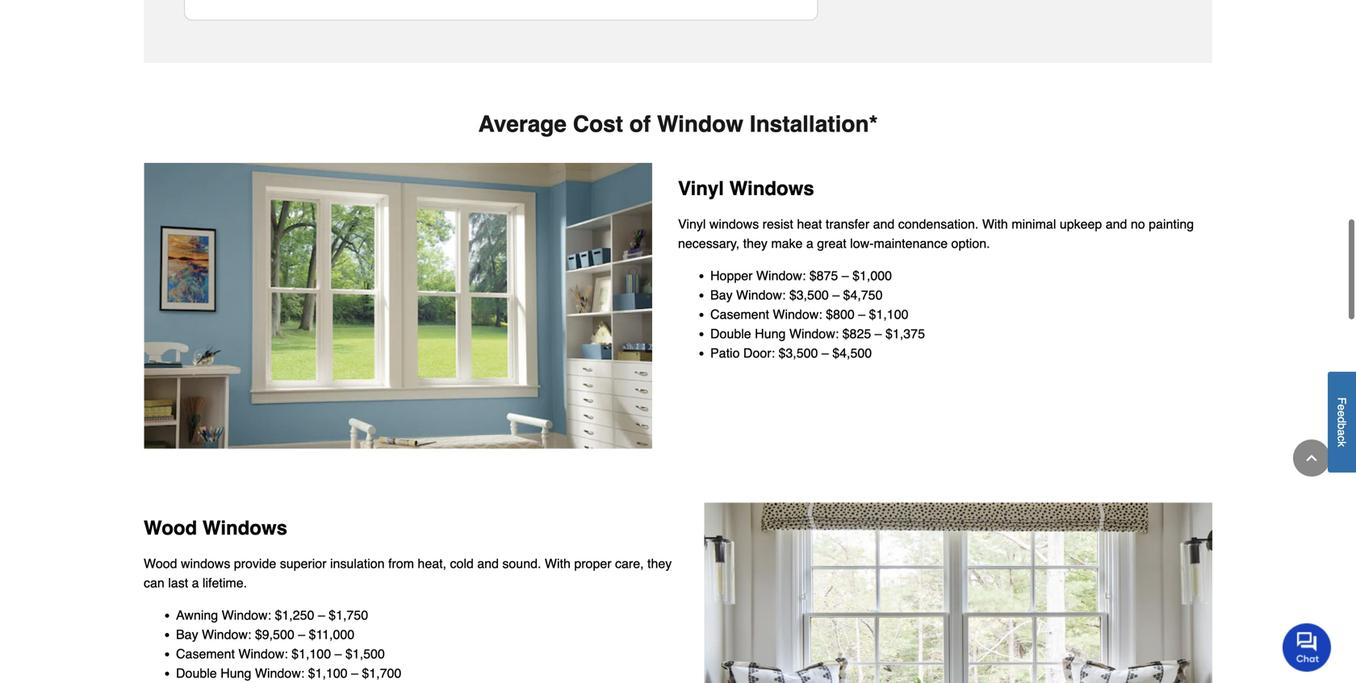 Task type: locate. For each thing, give the bounding box(es) containing it.
0 vertical spatial vinyl
[[678, 178, 724, 200]]

necessary,
[[678, 236, 740, 251]]

two windows in a blue living room with a view of a yard. image
[[144, 163, 678, 449]]

and up low-
[[873, 217, 895, 232]]

0 vertical spatial wood
[[144, 517, 197, 540]]

$1,750
[[329, 608, 368, 623]]

a down heat
[[807, 236, 814, 251]]

casement inside awning window: $1,250 – $1,750 bay window: $9,500 – $11,000 casement window: $1,100 – $1,500 double hung window: $1,100 – $1,700
[[176, 647, 235, 662]]

hung for $9,500
[[221, 666, 251, 681]]

$4,750
[[843, 288, 883, 303]]

casement down awning
[[176, 647, 235, 662]]

1 horizontal spatial windows
[[710, 217, 759, 232]]

2 vinyl from the top
[[678, 217, 706, 232]]

1 vertical spatial vinyl
[[678, 217, 706, 232]]

and left no
[[1106, 217, 1128, 232]]

0 horizontal spatial with
[[545, 557, 571, 572]]

wood up "last"
[[144, 517, 197, 540]]

windows up the provide
[[203, 517, 287, 540]]

1 horizontal spatial they
[[743, 236, 768, 251]]

windows
[[730, 178, 814, 200], [203, 517, 287, 540]]

awning
[[176, 608, 218, 623]]

0 vertical spatial double
[[711, 327, 751, 342]]

0 horizontal spatial hung
[[221, 666, 251, 681]]

can
[[144, 576, 165, 591]]

a
[[807, 236, 814, 251], [1336, 430, 1349, 436], [192, 576, 199, 591]]

$825
[[843, 327, 871, 342]]

wood
[[144, 517, 197, 540], [144, 557, 177, 572]]

0 vertical spatial $3,500
[[790, 288, 829, 303]]

and right cold
[[477, 557, 499, 572]]

e up "b"
[[1336, 411, 1349, 417]]

1 vertical spatial hung
[[221, 666, 251, 681]]

a right "last"
[[192, 576, 199, 591]]

windows inside wood windows provide superior insulation from heat, cold and sound. with proper care, they can last a lifetime.
[[181, 557, 230, 572]]

last
[[168, 576, 188, 591]]

0 vertical spatial they
[[743, 236, 768, 251]]

they inside wood windows provide superior insulation from heat, cold and sound. with proper care, they can last a lifetime.
[[648, 557, 672, 572]]

with up option.
[[982, 217, 1008, 232]]

e up d
[[1336, 405, 1349, 411]]

a inside 'button'
[[1336, 430, 1349, 436]]

– down $11,000
[[335, 647, 342, 662]]

$1,100 inside hopper window: $875 – $1,000 bay window: $3,500 – $4,750 casement window: $800 – $1,100 double hung window: $825 – $1,375 patio door: $3,500 – $4,500
[[869, 307, 909, 322]]

1 horizontal spatial with
[[982, 217, 1008, 232]]

scroll to top element
[[1294, 440, 1331, 477]]

2 wood from the top
[[144, 557, 177, 572]]

condensation.
[[898, 217, 979, 232]]

upkeep
[[1060, 217, 1102, 232]]

1 vertical spatial double
[[176, 666, 217, 681]]

1 vertical spatial with
[[545, 557, 571, 572]]

hung inside hopper window: $875 – $1,000 bay window: $3,500 – $4,750 casement window: $800 – $1,100 double hung window: $825 – $1,375 patio door: $3,500 – $4,500
[[755, 327, 786, 342]]

hopper window: $875 – $1,000 bay window: $3,500 – $4,750 casement window: $800 – $1,100 double hung window: $825 – $1,375 patio door: $3,500 – $4,500
[[711, 268, 925, 361]]

casement inside hopper window: $875 – $1,000 bay window: $3,500 – $4,750 casement window: $800 – $1,100 double hung window: $825 – $1,375 patio door: $3,500 – $4,500
[[711, 307, 769, 322]]

k
[[1336, 442, 1349, 448]]

1 horizontal spatial casement
[[711, 307, 769, 322]]

a up k
[[1336, 430, 1349, 436]]

they right the care,
[[648, 557, 672, 572]]

1 e from the top
[[1336, 405, 1349, 411]]

hung
[[755, 327, 786, 342], [221, 666, 251, 681]]

they down resist
[[743, 236, 768, 251]]

windows inside vinyl windows resist heat transfer and condensation. with minimal upkeep and no painting necessary, they make a great low-maintenance option.
[[710, 217, 759, 232]]

2 horizontal spatial and
[[1106, 217, 1128, 232]]

double inside awning window: $1,250 – $1,750 bay window: $9,500 – $11,000 casement window: $1,100 – $1,500 double hung window: $1,100 – $1,700
[[176, 666, 217, 681]]

2 vertical spatial $1,100
[[308, 666, 348, 681]]

0 horizontal spatial and
[[477, 557, 499, 572]]

2 horizontal spatial a
[[1336, 430, 1349, 436]]

$1,375
[[886, 327, 925, 342]]

1 horizontal spatial double
[[711, 327, 751, 342]]

1 horizontal spatial bay
[[711, 288, 733, 303]]

make
[[771, 236, 803, 251]]

a window seat with a blue cushion built into an alcove with a view of a wooded area. image
[[678, 503, 1213, 684]]

0 vertical spatial with
[[982, 217, 1008, 232]]

bay down awning
[[176, 628, 198, 643]]

a inside wood windows provide superior insulation from heat, cold and sound. with proper care, they can last a lifetime.
[[192, 576, 199, 591]]

0 horizontal spatial windows
[[203, 517, 287, 540]]

1 vertical spatial bay
[[176, 628, 198, 643]]

windows up resist
[[730, 178, 814, 200]]

$3,500
[[790, 288, 829, 303], [779, 346, 818, 361]]

and
[[873, 217, 895, 232], [1106, 217, 1128, 232], [477, 557, 499, 572]]

– left the $4,500
[[822, 346, 829, 361]]

1 horizontal spatial windows
[[730, 178, 814, 200]]

1 horizontal spatial and
[[873, 217, 895, 232]]

vinyl windows
[[678, 178, 814, 200]]

casement down hopper on the top right of the page
[[711, 307, 769, 322]]

0 horizontal spatial a
[[192, 576, 199, 591]]

average
[[478, 111, 567, 137]]

f e e d b a c k
[[1336, 398, 1349, 448]]

wood up can
[[144, 557, 177, 572]]

1 vertical spatial windows
[[203, 517, 287, 540]]

0 vertical spatial windows
[[730, 178, 814, 200]]

maintenance
[[874, 236, 948, 251]]

care,
[[615, 557, 644, 572]]

b
[[1336, 424, 1349, 430]]

cold
[[450, 557, 474, 572]]

with left proper
[[545, 557, 571, 572]]

c
[[1336, 436, 1349, 442]]

1 wood from the top
[[144, 517, 197, 540]]

a inside vinyl windows resist heat transfer and condensation. with minimal upkeep and no painting necessary, they make a great low-maintenance option.
[[807, 236, 814, 251]]

with
[[982, 217, 1008, 232], [545, 557, 571, 572]]

$1,100
[[869, 307, 909, 322], [292, 647, 331, 662], [308, 666, 348, 681]]

– right $825
[[875, 327, 882, 342]]

bay inside awning window: $1,250 – $1,750 bay window: $9,500 – $11,000 casement window: $1,100 – $1,500 double hung window: $1,100 – $1,700
[[176, 628, 198, 643]]

bay down hopper on the top right of the page
[[711, 288, 733, 303]]

1 vertical spatial wood
[[144, 557, 177, 572]]

double
[[711, 327, 751, 342], [176, 666, 217, 681]]

windows up lifetime.
[[181, 557, 230, 572]]

windows for vinyl
[[710, 217, 759, 232]]

superior
[[280, 557, 327, 572]]

windows up necessary,
[[710, 217, 759, 232]]

low-
[[850, 236, 874, 251]]

0 vertical spatial bay
[[711, 288, 733, 303]]

0 horizontal spatial they
[[648, 557, 672, 572]]

casement for hopper
[[711, 307, 769, 322]]

1 horizontal spatial hung
[[755, 327, 786, 342]]

painting
[[1149, 217, 1194, 232]]

hopper
[[711, 268, 753, 283]]

wood windows provide superior insulation from heat, cold and sound. with proper care, they can last a lifetime.
[[144, 557, 672, 591]]

– up $800
[[833, 288, 840, 303]]

–
[[842, 268, 849, 283], [833, 288, 840, 303], [858, 307, 866, 322], [875, 327, 882, 342], [822, 346, 829, 361], [318, 608, 325, 623], [298, 628, 305, 643], [335, 647, 342, 662], [351, 666, 358, 681]]

0 horizontal spatial double
[[176, 666, 217, 681]]

$3,500 down $875
[[790, 288, 829, 303]]

0 vertical spatial a
[[807, 236, 814, 251]]

f e e d b a c k button
[[1328, 372, 1356, 473]]

0 vertical spatial $1,100
[[869, 307, 909, 322]]

2 vertical spatial a
[[192, 576, 199, 591]]

double down awning
[[176, 666, 217, 681]]

bay
[[711, 288, 733, 303], [176, 628, 198, 643]]

they
[[743, 236, 768, 251], [648, 557, 672, 572]]

minimal
[[1012, 217, 1056, 232]]

wood inside wood windows provide superior insulation from heat, cold and sound. with proper care, they can last a lifetime.
[[144, 557, 177, 572]]

bay inside hopper window: $875 – $1,000 bay window: $3,500 – $4,750 casement window: $800 – $1,100 double hung window: $825 – $1,375 patio door: $3,500 – $4,500
[[711, 288, 733, 303]]

double for hopper window: $875 – $1,000 bay window: $3,500 – $4,750 casement window: $800 – $1,100 double hung window: $825 – $1,375 patio door: $3,500 – $4,500
[[711, 327, 751, 342]]

0 horizontal spatial windows
[[181, 557, 230, 572]]

1 vertical spatial windows
[[181, 557, 230, 572]]

e
[[1336, 405, 1349, 411], [1336, 411, 1349, 417]]

$3,500 right door:
[[779, 346, 818, 361]]

hung inside awning window: $1,250 – $1,750 bay window: $9,500 – $11,000 casement window: $1,100 – $1,500 double hung window: $1,100 – $1,700
[[221, 666, 251, 681]]

vinyl
[[678, 178, 724, 200], [678, 217, 706, 232]]

vinyl inside vinyl windows resist heat transfer and condensation. with minimal upkeep and no painting necessary, they make a great low-maintenance option.
[[678, 217, 706, 232]]

windows
[[710, 217, 759, 232], [181, 557, 230, 572]]

a for vinyl windows
[[807, 236, 814, 251]]

– up $11,000
[[318, 608, 325, 623]]

window:
[[757, 268, 806, 283], [736, 288, 786, 303], [773, 307, 823, 322], [790, 327, 839, 342], [222, 608, 271, 623], [202, 628, 251, 643], [238, 647, 288, 662], [255, 666, 305, 681]]

casement
[[711, 307, 769, 322], [176, 647, 235, 662]]

1 vertical spatial they
[[648, 557, 672, 572]]

1 vertical spatial a
[[1336, 430, 1349, 436]]

cost
[[573, 111, 623, 137]]

$1,500
[[345, 647, 385, 662]]

0 horizontal spatial casement
[[176, 647, 235, 662]]

0 horizontal spatial bay
[[176, 628, 198, 643]]

0 vertical spatial hung
[[755, 327, 786, 342]]

resist
[[763, 217, 794, 232]]

double inside hopper window: $875 – $1,000 bay window: $3,500 – $4,750 casement window: $800 – $1,100 double hung window: $825 – $1,375 patio door: $3,500 – $4,500
[[711, 327, 751, 342]]

no
[[1131, 217, 1146, 232]]

1 horizontal spatial a
[[807, 236, 814, 251]]

0 vertical spatial casement
[[711, 307, 769, 322]]

1 vinyl from the top
[[678, 178, 724, 200]]

0 vertical spatial windows
[[710, 217, 759, 232]]

windows for vinyl windows
[[730, 178, 814, 200]]

bay for hopper
[[711, 288, 733, 303]]

average cost of window installation*
[[478, 111, 878, 137]]

double up patio
[[711, 327, 751, 342]]

1 vertical spatial casement
[[176, 647, 235, 662]]



Task type: describe. For each thing, give the bounding box(es) containing it.
great
[[817, 236, 847, 251]]

insulation
[[330, 557, 385, 572]]

– down "$1,500"
[[351, 666, 358, 681]]

door:
[[744, 346, 775, 361]]

of
[[630, 111, 651, 137]]

1 vertical spatial $1,100
[[292, 647, 331, 662]]

sound.
[[503, 557, 541, 572]]

proper
[[574, 557, 612, 572]]

$800
[[826, 307, 855, 322]]

heat,
[[418, 557, 447, 572]]

casement for awning
[[176, 647, 235, 662]]

chevron up image
[[1304, 451, 1320, 467]]

with inside vinyl windows resist heat transfer and condensation. with minimal upkeep and no painting necessary, they make a great low-maintenance option.
[[982, 217, 1008, 232]]

patio
[[711, 346, 740, 361]]

$9,500
[[255, 628, 295, 643]]

lifetime.
[[203, 576, 247, 591]]

hung for $3,500
[[755, 327, 786, 342]]

d
[[1336, 417, 1349, 424]]

they inside vinyl windows resist heat transfer and condensation. with minimal upkeep and no painting necessary, they make a great low-maintenance option.
[[743, 236, 768, 251]]

provide
[[234, 557, 276, 572]]

$1,700
[[362, 666, 402, 681]]

wood for wood windows provide superior insulation from heat, cold and sound. with proper care, they can last a lifetime.
[[144, 557, 177, 572]]

2 e from the top
[[1336, 411, 1349, 417]]

1 vertical spatial $3,500
[[779, 346, 818, 361]]

– down $4,750
[[858, 307, 866, 322]]

$875
[[810, 268, 838, 283]]

transfer
[[826, 217, 870, 232]]

wood windows
[[144, 517, 287, 540]]

vinyl for vinyl windows resist heat transfer and condensation. with minimal upkeep and no painting necessary, they make a great low-maintenance option.
[[678, 217, 706, 232]]

windows for wood windows
[[203, 517, 287, 540]]

double for awning window: $1,250 – $1,750 bay window: $9,500 – $11,000 casement window: $1,100 – $1,500 double hung window: $1,100 – $1,700
[[176, 666, 217, 681]]

vinyl for vinyl windows
[[678, 178, 724, 200]]

a for wood windows
[[192, 576, 199, 591]]

and inside wood windows provide superior insulation from heat, cold and sound. with proper care, they can last a lifetime.
[[477, 557, 499, 572]]

$1,000
[[853, 268, 892, 283]]

f
[[1336, 398, 1349, 405]]

$1,250
[[275, 608, 314, 623]]

bay for awning
[[176, 628, 198, 643]]

awning window: $1,250 – $1,750 bay window: $9,500 – $11,000 casement window: $1,100 – $1,500 double hung window: $1,100 – $1,700
[[176, 608, 402, 681]]

with inside wood windows provide superior insulation from heat, cold and sound. with proper care, they can last a lifetime.
[[545, 557, 571, 572]]

vinyl windows resist heat transfer and condensation. with minimal upkeep and no painting necessary, they make a great low-maintenance option.
[[678, 217, 1194, 251]]

wood for wood windows
[[144, 517, 197, 540]]

– down $1,250
[[298, 628, 305, 643]]

window
[[657, 111, 744, 137]]

$11,000
[[309, 628, 355, 643]]

heat
[[797, 217, 822, 232]]

from
[[388, 557, 414, 572]]

option.
[[952, 236, 990, 251]]

windows for wood
[[181, 557, 230, 572]]

– right $875
[[842, 268, 849, 283]]

installation*
[[750, 111, 878, 137]]

$4,500
[[833, 346, 872, 361]]

chat invite button image
[[1283, 623, 1332, 673]]



Task type: vqa. For each thing, say whether or not it's contained in the screenshot.
bottommost they
yes



